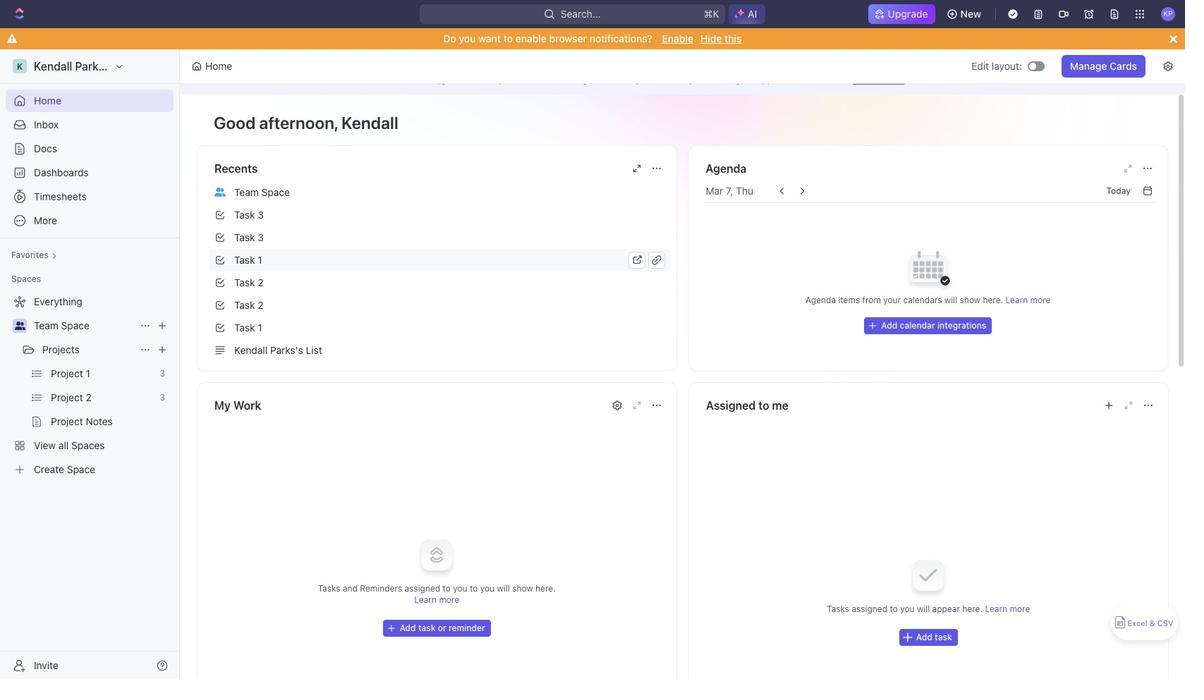 Task type: locate. For each thing, give the bounding box(es) containing it.
1 horizontal spatial assigned
[[852, 604, 887, 615]]

tree
[[6, 291, 174, 481]]

0 vertical spatial 1
[[258, 254, 262, 266]]

to
[[504, 32, 513, 44], [709, 73, 718, 85], [758, 399, 769, 412], [443, 584, 451, 594], [470, 584, 478, 594], [890, 604, 898, 615]]

excel & csv link
[[1112, 606, 1179, 641]]

and right drop,
[[773, 73, 790, 85]]

agenda for agenda
[[706, 162, 747, 175]]

drop,
[[747, 73, 771, 85]]

more button
[[6, 210, 174, 232]]

kp
[[1164, 9, 1173, 18]]

1 vertical spatial team space link
[[34, 315, 134, 337]]

1 horizontal spatial task
[[935, 632, 952, 643]]

to left the me
[[758, 399, 769, 412]]

0 horizontal spatial task
[[418, 623, 436, 634]]

2 ‎task from the top
[[234, 277, 255, 289]]

agenda up mar 7, thu dropdown button
[[706, 162, 747, 175]]

0 horizontal spatial will
[[497, 584, 510, 594]]

0 horizontal spatial tasks
[[318, 584, 341, 594]]

me
[[772, 399, 789, 412]]

1 for project 1
[[86, 368, 90, 380]]

project inside 'link'
[[51, 368, 83, 380]]

1 vertical spatial your
[[884, 295, 901, 306]]

add down tasks assigned to you will appear here. learn more
[[916, 632, 933, 643]]

2 project from the top
[[51, 392, 83, 404]]

kendall for kendall parks's list
[[234, 344, 268, 356]]

home up good
[[205, 60, 232, 72]]

agenda left items
[[806, 295, 836, 306]]

my
[[215, 399, 231, 412]]

‎task up ‎task 2
[[234, 254, 255, 266]]

parks's up home link
[[75, 60, 113, 73]]

1 vertical spatial 1
[[258, 322, 262, 334]]

1 horizontal spatial show
[[960, 295, 981, 306]]

2 vertical spatial here.
[[962, 604, 983, 615]]

2 up project notes
[[86, 392, 92, 404]]

to left drag,
[[709, 73, 718, 85]]

agenda
[[706, 162, 747, 175], [806, 295, 836, 306]]

2 for ‎task 2
[[258, 277, 264, 289]]

0 vertical spatial agenda
[[706, 162, 747, 175]]

everything
[[34, 296, 82, 308]]

team space link down 'everything' link
[[34, 315, 134, 337]]

user group image
[[215, 188, 226, 197]]

kendall for kendall parks's workspace
[[34, 60, 72, 73]]

0 vertical spatial assigned
[[405, 584, 440, 594]]

project up view all spaces
[[51, 416, 83, 428]]

0 horizontal spatial parks's
[[75, 60, 113, 73]]

agenda for agenda items from your calendars will show here. learn more
[[806, 295, 836, 306]]

spaces down 'favorites'
[[11, 274, 41, 284]]

task left or
[[418, 623, 436, 634]]

layout:
[[992, 60, 1023, 72]]

0 vertical spatial parks's
[[75, 60, 113, 73]]

1 horizontal spatial team space
[[234, 186, 290, 198]]

add task
[[916, 632, 952, 643]]

project down 'project 1'
[[51, 392, 83, 404]]

project inside "link"
[[51, 392, 83, 404]]

‎task inside ‎task 1 link
[[234, 254, 255, 266]]

tasks inside tasks and reminders assigned to you to you will show here. learn more
[[318, 584, 341, 594]]

1 project from the top
[[51, 368, 83, 380]]

add
[[882, 320, 898, 331], [400, 623, 416, 634], [916, 632, 933, 643]]

spaces up 'create space' link
[[71, 440, 105, 452]]

0 horizontal spatial assigned
[[405, 584, 440, 594]]

1 vertical spatial parks's
[[270, 344, 303, 356]]

1 vertical spatial agenda
[[806, 295, 836, 306]]

1 horizontal spatial tasks
[[827, 604, 849, 615]]

notes
[[86, 416, 113, 428]]

alert
[[180, 64, 1186, 95]]

1 vertical spatial task 3
[[234, 231, 264, 243]]

team space
[[234, 186, 290, 198], [34, 320, 90, 332]]

learn more link for 🏡 customize your home! turning on edit layout allows you to drag, drop, and resize cards. learn more
[[854, 73, 905, 85]]

task down appear
[[935, 632, 952, 643]]

to left appear
[[890, 604, 898, 615]]

2 horizontal spatial here.
[[983, 295, 1004, 306]]

0 vertical spatial team
[[234, 186, 259, 198]]

0 horizontal spatial show
[[512, 584, 533, 594]]

team space up the projects
[[34, 320, 90, 332]]

‎task down ‎task 1
[[234, 277, 255, 289]]

‎task for ‎task 2
[[234, 277, 255, 289]]

view all spaces link
[[6, 435, 171, 457]]

1 horizontal spatial edit
[[972, 60, 990, 72]]

new
[[961, 8, 982, 20]]

space right user group icon
[[262, 186, 290, 198]]

task for my work
[[418, 623, 436, 634]]

2 task 3 link from the top
[[209, 227, 671, 249]]

more inside alert
[[882, 73, 905, 85]]

1 horizontal spatial parks's
[[270, 344, 303, 356]]

2 down ‎task 2
[[258, 299, 264, 311]]

0 horizontal spatial spaces
[[11, 274, 41, 284]]

resize
[[793, 73, 820, 85]]

0 vertical spatial edit
[[972, 60, 990, 72]]

0 vertical spatial here.
[[983, 295, 1004, 306]]

team down recents
[[234, 186, 259, 198]]

cards.
[[823, 73, 851, 85]]

team space down recents
[[234, 186, 290, 198]]

2 for project 2
[[86, 392, 92, 404]]

from
[[863, 295, 881, 306]]

1 for ‎task 1
[[258, 254, 262, 266]]

task 3 link up ‎task 1 link at the top
[[209, 204, 671, 227]]

project up "project 2"
[[51, 368, 83, 380]]

projects link
[[42, 339, 134, 361]]

add calendar integrations
[[882, 320, 987, 331]]

add left or
[[400, 623, 416, 634]]

task 3
[[234, 209, 264, 221], [234, 231, 264, 243]]

home up inbox
[[34, 95, 61, 107]]

1 vertical spatial will
[[497, 584, 510, 594]]

manage cards
[[1070, 60, 1138, 72]]

0 horizontal spatial and
[[343, 584, 358, 594]]

task
[[234, 209, 255, 221], [234, 231, 255, 243], [234, 299, 255, 311], [234, 322, 255, 334]]

learn inside alert
[[854, 73, 879, 85]]

1 ‎task from the top
[[234, 254, 255, 266]]

1 vertical spatial and
[[343, 584, 358, 594]]

1
[[258, 254, 262, 266], [258, 322, 262, 334], [86, 368, 90, 380]]

0 vertical spatial your
[[499, 73, 519, 85]]

tasks
[[318, 584, 341, 594], [827, 604, 849, 615]]

1 vertical spatial project
[[51, 392, 83, 404]]

0 vertical spatial 2
[[258, 277, 264, 289]]

you
[[459, 32, 476, 44], [689, 73, 706, 85], [453, 584, 468, 594], [480, 584, 495, 594], [900, 604, 915, 615]]

0 horizontal spatial your
[[499, 73, 519, 85]]

assigned
[[706, 399, 756, 412]]

0 vertical spatial home
[[205, 60, 232, 72]]

0 vertical spatial team space link
[[209, 181, 671, 204]]

add left calendar
[[882, 320, 898, 331]]

‎task inside ‎task 2 link
[[234, 277, 255, 289]]

1 vertical spatial home
[[34, 95, 61, 107]]

0 horizontal spatial edit
[[605, 73, 623, 85]]

0 vertical spatial will
[[945, 295, 958, 306]]

add task or reminder
[[400, 623, 485, 634]]

0 horizontal spatial team
[[34, 320, 58, 332]]

2 horizontal spatial will
[[945, 295, 958, 306]]

parks's
[[75, 60, 113, 73], [270, 344, 303, 356]]

parks's for workspace
[[75, 60, 113, 73]]

tree inside sidebar navigation
[[6, 291, 174, 481]]

reminders
[[360, 584, 402, 594]]

k
[[17, 61, 23, 72]]

parks's inside sidebar navigation
[[75, 60, 113, 73]]

kendall inside sidebar navigation
[[34, 60, 72, 73]]

🏡
[[432, 73, 445, 85]]

0 horizontal spatial team space link
[[34, 315, 134, 337]]

dashboards
[[34, 167, 89, 179]]

0 horizontal spatial here.
[[536, 584, 556, 594]]

kendall parks's workspace, , element
[[13, 59, 27, 73]]

search...
[[561, 8, 601, 20]]

create space link
[[6, 459, 171, 481]]

2 inside "link"
[[86, 392, 92, 404]]

1 up ‎task 2
[[258, 254, 262, 266]]

0 vertical spatial ‎task
[[234, 254, 255, 266]]

task 2 link
[[209, 294, 671, 317]]

2 for task 2
[[258, 299, 264, 311]]

2 horizontal spatial kendall
[[342, 113, 399, 133]]

edit left layout:
[[972, 60, 990, 72]]

2 vertical spatial 2
[[86, 392, 92, 404]]

and left reminders
[[343, 584, 358, 594]]

assigned
[[405, 584, 440, 594], [852, 604, 887, 615]]

1 vertical spatial team space
[[34, 320, 90, 332]]

space
[[262, 186, 290, 198], [61, 320, 90, 332], [67, 464, 95, 476]]

0 vertical spatial show
[[960, 295, 981, 306]]

3
[[258, 209, 264, 221], [258, 231, 264, 243], [160, 368, 165, 379], [160, 392, 165, 403]]

0 vertical spatial kendall
[[34, 60, 72, 73]]

task 3 link up ‎task 2 link
[[209, 227, 671, 249]]

and
[[773, 73, 790, 85], [343, 584, 358, 594]]

0 horizontal spatial add
[[400, 623, 416, 634]]

kp button
[[1157, 3, 1180, 25]]

1 vertical spatial edit
[[605, 73, 623, 85]]

1 vertical spatial spaces
[[71, 440, 105, 452]]

team
[[234, 186, 259, 198], [34, 320, 58, 332]]

1 horizontal spatial agenda
[[806, 295, 836, 306]]

space down view all spaces link
[[67, 464, 95, 476]]

1 vertical spatial tasks
[[827, 604, 849, 615]]

docs link
[[6, 138, 174, 160]]

0 horizontal spatial agenda
[[706, 162, 747, 175]]

1 horizontal spatial will
[[917, 604, 930, 615]]

will
[[945, 295, 958, 306], [497, 584, 510, 594], [917, 604, 930, 615]]

cards
[[1110, 60, 1138, 72]]

to up add task or reminder
[[443, 584, 451, 594]]

0 vertical spatial task 3
[[234, 209, 264, 221]]

‎task for ‎task 1
[[234, 254, 255, 266]]

parks's left list
[[270, 344, 303, 356]]

0 horizontal spatial kendall
[[34, 60, 72, 73]]

1 horizontal spatial team
[[234, 186, 259, 198]]

assigned to me
[[706, 399, 789, 412]]

2 vertical spatial project
[[51, 416, 83, 428]]

4 task from the top
[[234, 322, 255, 334]]

team space link up ‎task 1 link at the top
[[209, 181, 671, 204]]

add task button
[[899, 630, 958, 646]]

team space inside tree
[[34, 320, 90, 332]]

2 up task 2
[[258, 277, 264, 289]]

1 vertical spatial ‎task
[[234, 277, 255, 289]]

3 project from the top
[[51, 416, 83, 428]]

3 task from the top
[[234, 299, 255, 311]]

team right user group image at the top
[[34, 320, 58, 332]]

2 vertical spatial 1
[[86, 368, 90, 380]]

‎task 1 link
[[209, 249, 671, 272]]

1 down projects link
[[86, 368, 90, 380]]

1 horizontal spatial kendall
[[234, 344, 268, 356]]

1 vertical spatial 2
[[258, 299, 264, 311]]

spaces
[[11, 274, 41, 284], [71, 440, 105, 452]]

1 vertical spatial show
[[512, 584, 533, 594]]

1 horizontal spatial spaces
[[71, 440, 105, 452]]

1 down task 2
[[258, 322, 262, 334]]

list
[[306, 344, 322, 356]]

1 vertical spatial team
[[34, 320, 58, 332]]

workspace
[[116, 60, 175, 73]]

2 horizontal spatial add
[[916, 632, 933, 643]]

add for my work
[[400, 623, 416, 634]]

tasks assigned to you will appear here. learn more
[[827, 604, 1030, 615]]

0 vertical spatial and
[[773, 73, 790, 85]]

create
[[34, 464, 64, 476]]

1 horizontal spatial add
[[882, 320, 898, 331]]

kendall
[[34, 60, 72, 73], [342, 113, 399, 133], [234, 344, 268, 356]]

space down 'everything' link
[[61, 320, 90, 332]]

do
[[444, 32, 457, 44]]

tree containing everything
[[6, 291, 174, 481]]

drag,
[[720, 73, 744, 85]]

2 vertical spatial kendall
[[234, 344, 268, 356]]

1 inside 'link'
[[86, 368, 90, 380]]

learn more link inside alert
[[854, 73, 905, 85]]

upgrade
[[888, 8, 929, 20]]

0 horizontal spatial team space
[[34, 320, 90, 332]]

your left home!
[[499, 73, 519, 85]]

0 horizontal spatial home
[[34, 95, 61, 107]]

kendall parks's workspace
[[34, 60, 175, 73]]

edit
[[972, 60, 990, 72], [605, 73, 623, 85]]

0 vertical spatial project
[[51, 368, 83, 380]]

1 vertical spatial here.
[[536, 584, 556, 594]]

0 vertical spatial tasks
[[318, 584, 341, 594]]

task
[[418, 623, 436, 634], [935, 632, 952, 643]]

your right 'from' at right
[[884, 295, 901, 306]]

edit right on
[[605, 73, 623, 85]]



Task type: vqa. For each thing, say whether or not it's contained in the screenshot.
bottom "by"
no



Task type: describe. For each thing, give the bounding box(es) containing it.
project for project 1
[[51, 368, 83, 380]]

manage cards button
[[1062, 55, 1146, 78]]

2 task from the top
[[234, 231, 255, 243]]

sidebar navigation
[[0, 49, 183, 680]]

docs
[[34, 143, 57, 155]]

agenda items from your calendars will show here. learn more
[[806, 295, 1051, 306]]

excel & csv
[[1128, 619, 1174, 628]]

edit layout:
[[972, 60, 1023, 72]]

parks's for list
[[270, 344, 303, 356]]

this
[[725, 32, 742, 44]]

dashboards link
[[6, 162, 174, 184]]

project for project notes
[[51, 416, 83, 428]]

learn more link for agenda items from your calendars will show here. learn more
[[1006, 295, 1051, 306]]

learn more link for tasks and reminders assigned to you to you will show here. learn more
[[414, 595, 460, 606]]

browser
[[549, 32, 587, 44]]

‎task 2 link
[[209, 272, 671, 294]]

1 horizontal spatial and
[[773, 73, 790, 85]]

reminder
[[449, 623, 485, 634]]

learn more link for tasks assigned to you will appear here. learn more
[[985, 604, 1030, 615]]

assigned inside tasks and reminders assigned to you to you will show here. learn more
[[405, 584, 440, 594]]

add for assigned to me
[[916, 632, 933, 643]]

ai
[[748, 8, 758, 20]]

project 1 link
[[51, 363, 154, 385]]

csv
[[1158, 619, 1174, 628]]

hide
[[701, 32, 722, 44]]

inbox link
[[6, 114, 174, 136]]

1 vertical spatial space
[[61, 320, 90, 332]]

team space link inside sidebar navigation
[[34, 315, 134, 337]]

timesheets link
[[6, 186, 174, 208]]

spaces inside tree
[[71, 440, 105, 452]]

good afternoon, kendall
[[214, 113, 399, 133]]

to right want
[[504, 32, 513, 44]]

home inside home link
[[34, 95, 61, 107]]

2 vertical spatial space
[[67, 464, 95, 476]]

layout
[[625, 73, 656, 85]]

more
[[34, 215, 57, 227]]

kendall parks's list
[[234, 344, 322, 356]]

2 task 3 from the top
[[234, 231, 264, 243]]

1 vertical spatial kendall
[[342, 113, 399, 133]]

user group image
[[14, 322, 25, 330]]

7,
[[726, 185, 734, 197]]

upgrade link
[[868, 4, 936, 24]]

1 horizontal spatial here.
[[962, 604, 983, 615]]

thu
[[736, 185, 754, 197]]

work
[[234, 399, 261, 412]]

1 task from the top
[[234, 209, 255, 221]]

task for assigned to me
[[935, 632, 952, 643]]

task 1
[[234, 322, 262, 334]]

tasks and reminders assigned to you to you will show here. learn more
[[318, 584, 556, 606]]

project notes link
[[51, 411, 171, 433]]

1 horizontal spatial your
[[884, 295, 901, 306]]

timesheets
[[34, 191, 87, 203]]

‎task 2
[[234, 277, 264, 289]]

1 vertical spatial assigned
[[852, 604, 887, 615]]

notifications?
[[590, 32, 653, 44]]

alert containing 🏡 customize your home! turning on edit layout allows you to drag, drop, and resize cards.
[[180, 64, 1186, 95]]

mar 7, thu
[[706, 185, 754, 197]]

everything link
[[6, 291, 171, 313]]

0 vertical spatial spaces
[[11, 274, 41, 284]]

to up reminder
[[470, 584, 478, 594]]

task 2
[[234, 299, 264, 311]]

recents
[[215, 162, 258, 175]]

tasks for my work
[[318, 584, 341, 594]]

2 vertical spatial will
[[917, 604, 930, 615]]

on
[[591, 73, 603, 85]]

mar 7, thu button
[[706, 185, 754, 197]]

create space
[[34, 464, 95, 476]]

home link
[[6, 90, 174, 112]]

⌘k
[[705, 8, 720, 20]]

1 horizontal spatial team space link
[[209, 181, 671, 204]]

0 vertical spatial space
[[262, 186, 290, 198]]

1 task 3 link from the top
[[209, 204, 671, 227]]

&
[[1150, 619, 1156, 628]]

enable
[[662, 32, 694, 44]]

edit inside alert
[[605, 73, 623, 85]]

home!
[[521, 73, 551, 85]]

today
[[1107, 186, 1131, 196]]

view all spaces
[[34, 440, 105, 452]]

do you want to enable browser notifications? enable hide this
[[444, 32, 742, 44]]

1 horizontal spatial home
[[205, 60, 232, 72]]

today button
[[1101, 183, 1137, 200]]

1 task 3 from the top
[[234, 209, 264, 221]]

show inside tasks and reminders assigned to you to you will show here. learn more
[[512, 584, 533, 594]]

turning
[[554, 73, 588, 85]]

integrations
[[938, 320, 987, 331]]

tasks for assigned to me
[[827, 604, 849, 615]]

inbox
[[34, 119, 59, 131]]

calendar
[[900, 320, 936, 331]]

excel
[[1128, 619, 1148, 628]]

1 for task 1
[[258, 322, 262, 334]]

favorites
[[11, 250, 48, 260]]

afternoon,
[[259, 113, 338, 133]]

to inside alert
[[709, 73, 718, 85]]

manage
[[1070, 60, 1108, 72]]

enable
[[516, 32, 547, 44]]

learn inside tasks and reminders assigned to you to you will show here. learn more
[[414, 595, 437, 606]]

my work
[[215, 399, 261, 412]]

invite
[[34, 660, 58, 672]]

customize
[[448, 73, 496, 85]]

appear
[[932, 604, 960, 615]]

ai button
[[729, 4, 765, 24]]

favorites button
[[6, 247, 63, 264]]

project 2 link
[[51, 387, 154, 409]]

will inside tasks and reminders assigned to you to you will show here. learn more
[[497, 584, 510, 594]]

add task or reminder button
[[383, 620, 491, 637]]

calendars
[[904, 295, 943, 306]]

project for project 2
[[51, 392, 83, 404]]

‎task 1
[[234, 254, 262, 266]]

kendall parks's list link
[[209, 339, 671, 362]]

add calendar integrations button
[[865, 318, 992, 335]]

0 vertical spatial team space
[[234, 186, 290, 198]]

want
[[479, 32, 501, 44]]

project 2
[[51, 392, 92, 404]]

here. inside tasks and reminders assigned to you to you will show here. learn more
[[536, 584, 556, 594]]

new button
[[941, 3, 990, 25]]

project notes
[[51, 416, 113, 428]]

team inside sidebar navigation
[[34, 320, 58, 332]]

and inside tasks and reminders assigned to you to you will show here. learn more
[[343, 584, 358, 594]]

good
[[214, 113, 256, 133]]

more inside tasks and reminders assigned to you to you will show here. learn more
[[439, 595, 460, 606]]

🏡 customize your home! turning on edit layout allows you to drag, drop, and resize cards. learn more
[[432, 73, 905, 85]]



